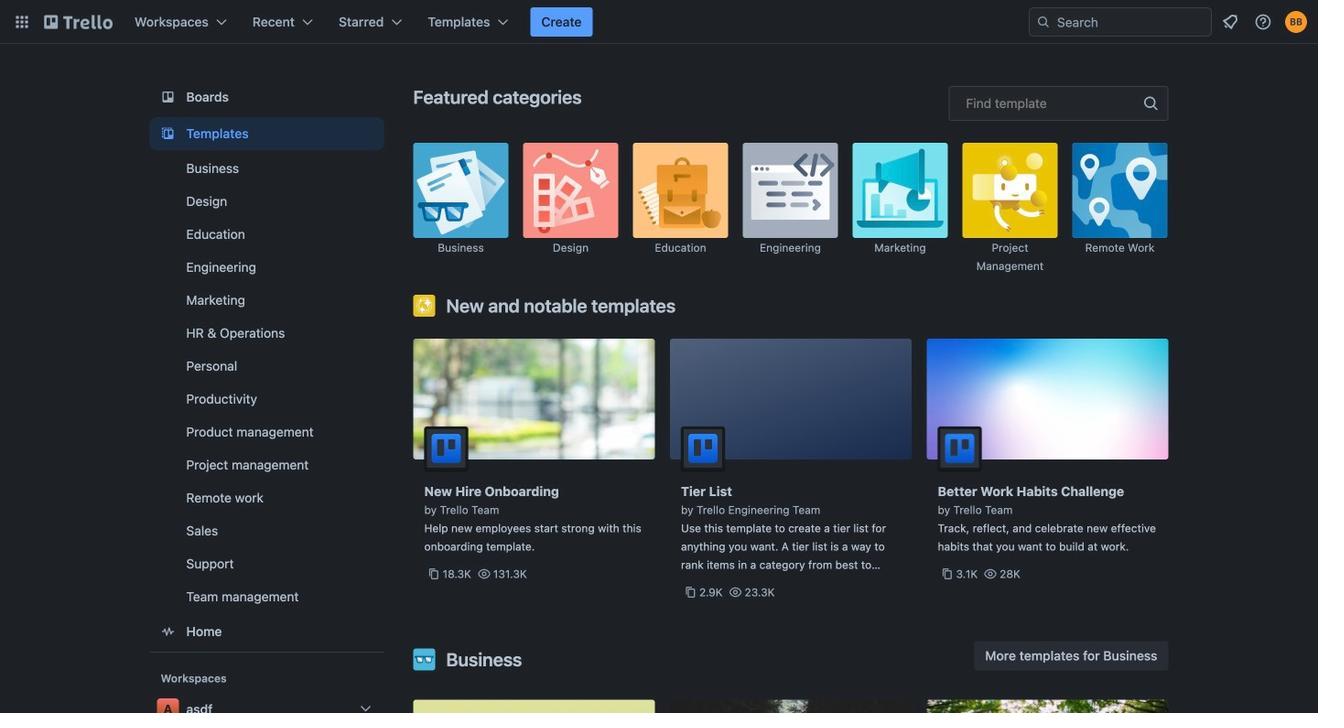 Task type: describe. For each thing, give the bounding box(es) containing it.
education icon image
[[633, 143, 728, 238]]

engineering icon image
[[743, 143, 838, 238]]

remote work icon image
[[1072, 143, 1168, 238]]

trello engineering team image
[[681, 427, 725, 471]]

marketing icon image
[[853, 143, 948, 238]]

1 business icon image from the top
[[413, 143, 509, 238]]

template board image
[[157, 123, 179, 145]]

1 trello team image from the left
[[424, 427, 468, 471]]



Task type: locate. For each thing, give the bounding box(es) containing it.
search image
[[1036, 15, 1051, 29]]

bob builder (bobbuilder40) image
[[1285, 11, 1307, 33]]

0 vertical spatial business icon image
[[413, 143, 509, 238]]

design icon image
[[523, 143, 618, 238]]

0 horizontal spatial trello team image
[[424, 427, 468, 471]]

home image
[[157, 621, 179, 643]]

board image
[[157, 86, 179, 108]]

1 vertical spatial business icon image
[[413, 649, 435, 671]]

2 business icon image from the top
[[413, 649, 435, 671]]

Search field
[[1029, 7, 1212, 37]]

back to home image
[[44, 7, 113, 37]]

trello team image
[[424, 427, 468, 471], [938, 427, 982, 471]]

None field
[[949, 86, 1169, 121]]

0 notifications image
[[1219, 11, 1241, 33]]

project management icon image
[[963, 143, 1058, 238]]

1 horizontal spatial trello team image
[[938, 427, 982, 471]]

open information menu image
[[1254, 13, 1272, 31]]

primary element
[[0, 0, 1318, 44]]

business icon image
[[413, 143, 509, 238], [413, 649, 435, 671]]

2 trello team image from the left
[[938, 427, 982, 471]]



Task type: vqa. For each thing, say whether or not it's contained in the screenshot.
the leftmost SM icon
no



